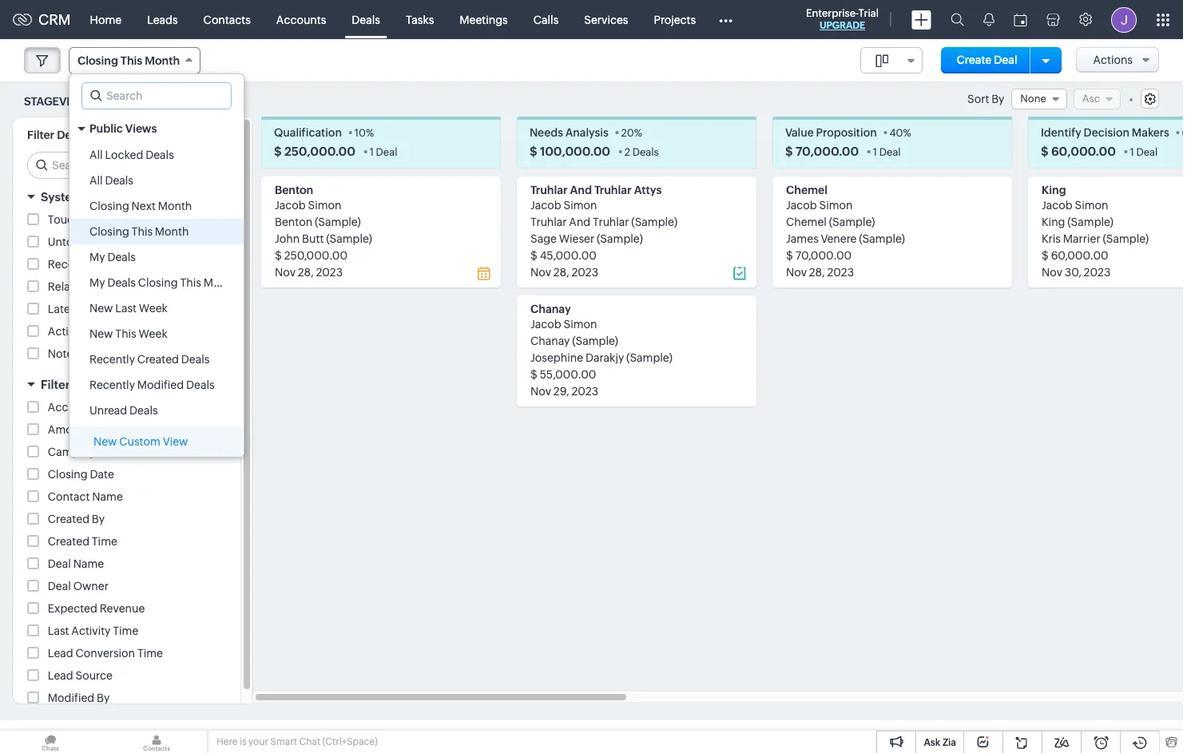 Task type: locate. For each thing, give the bounding box(es) containing it.
2 vertical spatial created
[[48, 536, 90, 548]]

truhlar up the sage
[[531, 216, 567, 229]]

2 1 from the left
[[873, 146, 878, 158]]

date
[[90, 469, 114, 481]]

king up "king (sample)" link
[[1042, 184, 1067, 197]]

2 horizontal spatial 28,
[[809, 266, 825, 279]]

0 vertical spatial 70,000.00
[[796, 145, 859, 158]]

10
[[355, 127, 366, 139]]

0 vertical spatial king
[[1042, 184, 1067, 197]]

recently inside recently created deals option
[[90, 353, 135, 366]]

month up search text field
[[145, 54, 180, 67]]

nov for benton jacob simon benton (sample) john butt (sample) $ 250,000.00 nov 28, 2023
[[275, 266, 296, 279]]

projects link
[[641, 0, 709, 39]]

2 lead from the top
[[48, 670, 73, 683]]

1 vertical spatial records
[[109, 236, 151, 249]]

records
[[96, 214, 139, 226], [109, 236, 151, 249], [90, 281, 133, 294]]

0 vertical spatial and
[[570, 184, 592, 197]]

1 28, from the left
[[298, 266, 314, 279]]

account name
[[48, 401, 125, 414]]

70,000.00 down value proposition at the right top of page
[[796, 145, 859, 158]]

2 70,000.00 from the top
[[796, 250, 852, 262]]

1 vertical spatial created
[[48, 513, 90, 526]]

king (sample) link
[[1042, 216, 1114, 229]]

1 vertical spatial last
[[48, 625, 69, 638]]

28,
[[298, 266, 314, 279], [554, 266, 569, 279], [809, 266, 825, 279]]

0 vertical spatial filter
[[27, 129, 54, 142]]

0 vertical spatial action
[[88, 258, 122, 271]]

1 1 deal from the left
[[370, 146, 398, 158]]

$ inside king jacob simon king (sample) kris marrier (sample) $ 60,000.00 nov 30, 2023
[[1042, 250, 1049, 262]]

new down related records action at the top left of the page
[[90, 302, 113, 315]]

lead conversion time
[[48, 648, 163, 660]]

0 vertical spatial chanay
[[531, 303, 571, 316]]

activities
[[48, 326, 96, 338]]

home link
[[77, 0, 134, 39]]

deals link
[[339, 0, 393, 39]]

250,000.00 down qualification
[[284, 145, 356, 158]]

month up my deals option
[[155, 225, 189, 238]]

benton jacob simon benton (sample) john butt (sample) $ 250,000.00 nov 28, 2023
[[275, 184, 372, 279]]

1 vertical spatial source
[[76, 670, 113, 683]]

28, inside truhlar and truhlar attys jacob simon truhlar and truhlar (sample) sage wieser (sample) $ 45,000.00 nov 28, 2023
[[554, 266, 569, 279]]

needs
[[530, 127, 563, 139]]

jacob down benton link
[[275, 199, 306, 212]]

2023 inside king jacob simon king (sample) kris marrier (sample) $ 60,000.00 nov 30, 2023
[[1084, 266, 1111, 279]]

nov inside king jacob simon king (sample) kris marrier (sample) $ 60,000.00 nov 30, 2023
[[1042, 266, 1063, 279]]

last
[[115, 302, 137, 315], [48, 625, 69, 638]]

2 my from the top
[[90, 277, 105, 289]]

(sample) down benton (sample) link
[[326, 233, 372, 246]]

chemel up the chemel (sample) link
[[786, 184, 828, 197]]

jacob inside chemel jacob simon chemel (sample) james venere (sample) $ 70,000.00 nov 28, 2023
[[786, 199, 817, 212]]

defined
[[86, 190, 131, 204]]

jacob down chanay link
[[531, 318, 562, 331]]

0 vertical spatial last
[[115, 302, 137, 315]]

this down 'status'
[[115, 328, 136, 340]]

action up the new last week option
[[135, 281, 169, 294]]

2023 for chanay jacob simon chanay (sample) josephine darakjy (sample) $ 55,000.00 nov 29, 2023
[[572, 385, 599, 398]]

0 horizontal spatial 1
[[370, 146, 374, 158]]

recently
[[90, 353, 135, 366], [90, 379, 135, 392]]

filter by fields button
[[13, 371, 241, 399]]

created by
[[48, 513, 105, 526]]

truhlar down $ 100,000.00
[[531, 184, 568, 197]]

amount
[[48, 424, 90, 437]]

last down expected
[[48, 625, 69, 638]]

recently up unread in the bottom of the page
[[90, 379, 135, 392]]

0 vertical spatial all
[[90, 149, 103, 161]]

modified by
[[48, 692, 110, 705]]

$ down value
[[786, 145, 793, 158]]

deals left tasks
[[352, 13, 380, 26]]

2023 down 45,000.00
[[572, 266, 599, 279]]

all down by
[[90, 149, 103, 161]]

3 28, from the left
[[809, 266, 825, 279]]

250,000.00
[[284, 145, 356, 158], [284, 250, 348, 262]]

status
[[112, 303, 145, 316]]

3 % from the left
[[903, 127, 912, 139]]

darakjy
[[586, 352, 624, 365]]

60,000.00 down identify decision makers
[[1052, 145, 1116, 158]]

28, down 45,000.00
[[554, 266, 569, 279]]

2 1 deal from the left
[[873, 146, 901, 158]]

$ down josephine
[[531, 369, 538, 381]]

filter deals by
[[27, 129, 102, 142]]

name down date at the left bottom of the page
[[92, 491, 123, 504]]

unread deals option
[[70, 398, 244, 424]]

time down revenue
[[113, 625, 138, 638]]

1 % from the left
[[366, 127, 374, 139]]

28, down butt
[[298, 266, 314, 279]]

2 60,000.00 from the top
[[1051, 250, 1109, 262]]

0 vertical spatial new
[[90, 302, 113, 315]]

0 vertical spatial lead
[[48, 648, 73, 660]]

1 vertical spatial time
[[113, 625, 138, 638]]

time right conversion
[[137, 648, 163, 660]]

simon for chanay jacob simon chanay (sample) josephine darakjy (sample) $ 55,000.00 nov 29, 2023
[[564, 318, 597, 331]]

1 deal down 40
[[873, 146, 901, 158]]

% right proposition
[[903, 127, 912, 139]]

$ down john
[[275, 250, 282, 262]]

nov left 30,
[[1042, 266, 1063, 279]]

$ inside chanay jacob simon chanay (sample) josephine darakjy (sample) $ 55,000.00 nov 29, 2023
[[531, 369, 538, 381]]

28, inside benton jacob simon benton (sample) john butt (sample) $ 250,000.00 nov 28, 2023
[[298, 266, 314, 279]]

new for new this week
[[90, 328, 113, 340]]

2 vertical spatial time
[[137, 648, 163, 660]]

1 vertical spatial and
[[569, 216, 591, 229]]

simon inside king jacob simon king (sample) kris marrier (sample) $ 60,000.00 nov 30, 2023
[[1075, 199, 1109, 212]]

by down contact name
[[92, 513, 105, 526]]

filter inside dropdown button
[[41, 378, 70, 392]]

nov down 45,000.00
[[531, 266, 551, 279]]

create deal
[[957, 54, 1018, 66]]

0 horizontal spatial modified
[[48, 692, 94, 705]]

1 vertical spatial 60,000.00
[[1051, 250, 1109, 262]]

simon for benton jacob simon benton (sample) john butt (sample) $ 250,000.00 nov 28, 2023
[[308, 199, 342, 212]]

all
[[90, 149, 103, 161], [90, 174, 103, 187]]

2023 inside truhlar and truhlar attys jacob simon truhlar and truhlar (sample) sage wieser (sample) $ 45,000.00 nov 28, 2023
[[572, 266, 599, 279]]

1 recently from the top
[[90, 353, 135, 366]]

profile image
[[1112, 7, 1137, 32]]

all for all locked deals
[[90, 149, 103, 161]]

jacob inside benton jacob simon benton (sample) john butt (sample) $ 250,000.00 nov 28, 2023
[[275, 199, 306, 212]]

simon inside chanay jacob simon chanay (sample) josephine darakjy (sample) $ 55,000.00 nov 29, 2023
[[564, 318, 597, 331]]

1 vertical spatial chemel
[[786, 216, 827, 229]]

1 week from the top
[[139, 302, 168, 315]]

created for created by
[[48, 513, 90, 526]]

250,000.00 down butt
[[284, 250, 348, 262]]

created inside recently created deals option
[[137, 353, 179, 366]]

name for account name
[[95, 401, 125, 414]]

deal name
[[48, 558, 104, 571]]

1 horizontal spatial 1 deal
[[873, 146, 901, 158]]

0 horizontal spatial %
[[366, 127, 374, 139]]

2 horizontal spatial 1
[[1130, 146, 1135, 158]]

nov for king jacob simon king (sample) kris marrier (sample) $ 60,000.00 nov 30, 2023
[[1042, 266, 1063, 279]]

chanay up chanay (sample) 'link'
[[531, 303, 571, 316]]

create menu image
[[912, 10, 932, 29]]

1 all from the top
[[90, 149, 103, 161]]

(sample) up the "kris marrier (sample)" link
[[1068, 216, 1114, 229]]

deals up new last week
[[107, 277, 136, 289]]

search image
[[951, 13, 965, 26]]

0 vertical spatial source
[[104, 446, 141, 459]]

services link
[[572, 0, 641, 39]]

10 %
[[355, 127, 374, 139]]

jacob up the sage
[[531, 199, 562, 212]]

lead for lead conversion time
[[48, 648, 73, 660]]

3 1 from the left
[[1130, 146, 1135, 158]]

create menu element
[[902, 0, 941, 39]]

2 all from the top
[[90, 174, 103, 187]]

1 horizontal spatial 28,
[[554, 266, 569, 279]]

month right next
[[158, 200, 192, 213]]

signals image
[[984, 13, 995, 26]]

all deals option
[[70, 168, 244, 193]]

closing up contact
[[48, 469, 88, 481]]

1 chanay from the top
[[531, 303, 571, 316]]

closing up my deals
[[90, 225, 129, 238]]

2 recently from the top
[[90, 379, 135, 392]]

time for conversion
[[137, 648, 163, 660]]

accounts
[[276, 13, 326, 26]]

name down fields
[[95, 401, 125, 414]]

(sample) up josephine darakjy (sample) link
[[572, 335, 619, 348]]

king link
[[1042, 184, 1067, 197]]

deals
[[352, 13, 380, 26], [57, 129, 86, 142], [633, 146, 659, 158], [146, 149, 174, 161], [105, 174, 133, 187], [107, 251, 136, 264], [107, 277, 136, 289], [181, 353, 210, 366], [186, 379, 215, 392], [130, 404, 158, 417]]

28, for benton jacob simon benton (sample) john butt (sample) $ 250,000.00 nov 28, 2023
[[298, 266, 314, 279]]

0 vertical spatial 250,000.00
[[284, 145, 356, 158]]

action
[[88, 258, 122, 271], [135, 281, 169, 294]]

my for my deals
[[90, 251, 105, 264]]

2023 for chemel jacob simon chemel (sample) james venere (sample) $ 70,000.00 nov 28, 2023
[[827, 266, 854, 279]]

nov inside benton jacob simon benton (sample) john butt (sample) $ 250,000.00 nov 28, 2023
[[275, 266, 296, 279]]

chemel jacob simon chemel (sample) james venere (sample) $ 70,000.00 nov 28, 2023
[[786, 184, 905, 279]]

nov down james
[[786, 266, 807, 279]]

benton
[[275, 184, 313, 197], [275, 216, 313, 229]]

deals up all deals option
[[146, 149, 174, 161]]

record action
[[48, 258, 122, 271]]

1 deal down the 10 %
[[370, 146, 398, 158]]

search element
[[941, 0, 974, 39]]

$ down needs on the left top
[[530, 145, 538, 158]]

%
[[366, 127, 374, 139], [634, 127, 643, 139], [903, 127, 912, 139]]

recently for recently modified deals
[[90, 379, 135, 392]]

this down closing next month
[[132, 225, 153, 238]]

1 vertical spatial week
[[139, 328, 168, 340]]

1 horizontal spatial 1
[[873, 146, 878, 158]]

(sample)
[[315, 216, 361, 229], [632, 216, 678, 229], [829, 216, 875, 229], [1068, 216, 1114, 229], [326, 233, 372, 246], [597, 233, 643, 246], [859, 233, 905, 246], [1103, 233, 1149, 246], [572, 335, 619, 348], [627, 352, 673, 365]]

nov inside chanay jacob simon chanay (sample) josephine darakjy (sample) $ 55,000.00 nov 29, 2023
[[531, 385, 551, 398]]

2 chemel from the top
[[786, 216, 827, 229]]

0 vertical spatial week
[[139, 302, 168, 315]]

1 down the 10 %
[[370, 146, 374, 158]]

name up owner
[[73, 558, 104, 571]]

1 vertical spatial chanay
[[531, 335, 570, 348]]

last activity time
[[48, 625, 138, 638]]

records for untouched
[[109, 236, 151, 249]]

filter for filter by fields
[[41, 378, 70, 392]]

jacob inside king jacob simon king (sample) kris marrier (sample) $ 60,000.00 nov 30, 2023
[[1042, 199, 1073, 212]]

1 vertical spatial benton
[[275, 216, 313, 229]]

recently modified deals option
[[70, 372, 244, 398]]

all for all deals
[[90, 174, 103, 187]]

Other Modules field
[[709, 7, 743, 32]]

2023 down venere
[[827, 266, 854, 279]]

modified down lead source
[[48, 692, 94, 705]]

truhlar up truhlar and truhlar (sample) link
[[595, 184, 632, 197]]

28, inside chemel jacob simon chemel (sample) james venere (sample) $ 70,000.00 nov 28, 2023
[[809, 266, 825, 279]]

by down lead source
[[97, 692, 110, 705]]

jacob for king jacob simon king (sample) kris marrier (sample) $ 60,000.00 nov 30, 2023
[[1042, 199, 1073, 212]]

recently for recently created deals
[[90, 353, 135, 366]]

nov for chanay jacob simon chanay (sample) josephine darakjy (sample) $ 55,000.00 nov 29, 2023
[[531, 385, 551, 398]]

2023 inside chanay jacob simon chanay (sample) josephine darakjy (sample) $ 55,000.00 nov 29, 2023
[[572, 385, 599, 398]]

week for new this week
[[139, 328, 168, 340]]

nov left 29,
[[531, 385, 551, 398]]

2 week from the top
[[139, 328, 168, 340]]

$ 60,000.00
[[1041, 145, 1116, 158]]

2 horizontal spatial %
[[903, 127, 912, 139]]

1 vertical spatial filter
[[41, 378, 70, 392]]

services
[[584, 13, 629, 26]]

by right sort
[[992, 93, 1005, 106]]

45,000.00
[[540, 250, 597, 262]]

1 vertical spatial recently
[[90, 379, 135, 392]]

1 vertical spatial all
[[90, 174, 103, 187]]

chemel (sample) link
[[786, 216, 875, 229]]

1 vertical spatial name
[[92, 491, 123, 504]]

2 vertical spatial records
[[90, 281, 133, 294]]

jacob down chemel link
[[786, 199, 817, 212]]

1 lead from the top
[[48, 648, 73, 660]]

1 vertical spatial 250,000.00
[[284, 250, 348, 262]]

chanay up josephine
[[531, 335, 570, 348]]

2 vertical spatial new
[[94, 436, 117, 448]]

chanay jacob simon chanay (sample) josephine darakjy (sample) $ 55,000.00 nov 29, 2023
[[531, 303, 673, 398]]

deal right "create"
[[994, 54, 1018, 66]]

week up recently created deals option
[[139, 328, 168, 340]]

benton up john
[[275, 216, 313, 229]]

% for $ 100,000.00
[[634, 127, 643, 139]]

accounts link
[[264, 0, 339, 39]]

sage wieser (sample) link
[[531, 233, 643, 246]]

contacts image
[[106, 731, 207, 754]]

2 % from the left
[[634, 127, 643, 139]]

latest
[[48, 303, 79, 316]]

last up new this week at top left
[[115, 302, 137, 315]]

closing
[[78, 54, 118, 67], [90, 200, 129, 213], [90, 225, 129, 238], [138, 277, 178, 289], [48, 469, 88, 481]]

0 vertical spatial chemel
[[786, 184, 828, 197]]

meetings
[[460, 13, 508, 26]]

1 down proposition
[[873, 146, 878, 158]]

2023 for king jacob simon king (sample) kris marrier (sample) $ 60,000.00 nov 30, 2023
[[1084, 266, 1111, 279]]

closing this month inside option
[[90, 225, 189, 238]]

1 for $ 70,000.00
[[873, 146, 878, 158]]

nov inside chemel jacob simon chemel (sample) james venere (sample) $ 70,000.00 nov 28, 2023
[[786, 266, 807, 279]]

1 vertical spatial lead
[[48, 670, 73, 683]]

0 vertical spatial name
[[95, 401, 125, 414]]

% for $ 70,000.00
[[903, 127, 912, 139]]

my deals
[[90, 251, 136, 264]]

here
[[217, 737, 238, 748]]

new
[[90, 302, 113, 315], [90, 328, 113, 340], [94, 436, 117, 448]]

simon up "king (sample)" link
[[1075, 199, 1109, 212]]

None field
[[861, 47, 923, 74]]

2023 right 30,
[[1084, 266, 1111, 279]]

0 vertical spatial modified
[[137, 379, 184, 392]]

time for activity
[[113, 625, 138, 638]]

3 1 deal from the left
[[1130, 146, 1158, 158]]

butt
[[302, 233, 324, 246]]

0 vertical spatial my
[[90, 251, 105, 264]]

2 horizontal spatial 1 deal
[[1130, 146, 1158, 158]]

1 for $ 250,000.00
[[370, 146, 374, 158]]

0 vertical spatial recently
[[90, 353, 135, 366]]

2023 inside benton jacob simon benton (sample) john butt (sample) $ 250,000.00 nov 28, 2023
[[316, 266, 343, 279]]

attys
[[634, 184, 662, 197]]

closing this month down closing next month
[[90, 225, 189, 238]]

by up account name
[[73, 378, 87, 392]]

1 horizontal spatial action
[[135, 281, 169, 294]]

name for deal name
[[73, 558, 104, 571]]

$ down qualification
[[274, 145, 282, 158]]

benton link
[[275, 184, 313, 197]]

simon inside chemel jacob simon chemel (sample) james venere (sample) $ 70,000.00 nov 28, 2023
[[820, 199, 853, 212]]

simon for chemel jacob simon chemel (sample) james venere (sample) $ 70,000.00 nov 28, 2023
[[820, 199, 853, 212]]

all deals
[[90, 174, 133, 187]]

2 28, from the left
[[554, 266, 569, 279]]

lead up lead source
[[48, 648, 73, 660]]

2 vertical spatial name
[[73, 558, 104, 571]]

by
[[89, 129, 102, 142]]

1 horizontal spatial last
[[115, 302, 137, 315]]

jacob for chanay jacob simon chanay (sample) josephine darakjy (sample) $ 55,000.00 nov 29, 2023
[[531, 318, 562, 331]]

views
[[125, 122, 157, 135]]

jacob inside chanay jacob simon chanay (sample) josephine darakjy (sample) $ 55,000.00 nov 29, 2023
[[531, 318, 562, 331]]

simon inside truhlar and truhlar attys jacob simon truhlar and truhlar (sample) sage wieser (sample) $ 45,000.00 nov 28, 2023
[[564, 199, 597, 212]]

% up 2 deals
[[634, 127, 643, 139]]

1 my from the top
[[90, 251, 105, 264]]

nov down john
[[275, 266, 296, 279]]

0 vertical spatial created
[[137, 353, 179, 366]]

closing inside field
[[78, 54, 118, 67]]

marrier
[[1064, 233, 1101, 246]]

closing this month
[[78, 54, 180, 67], [90, 225, 189, 238]]

profile element
[[1102, 0, 1147, 39]]

records for touched
[[96, 214, 139, 226]]

0 vertical spatial 60,000.00
[[1052, 145, 1116, 158]]

60,000.00 down marrier on the top right
[[1051, 250, 1109, 262]]

1 horizontal spatial %
[[634, 127, 643, 139]]

1 deal down "makers"
[[1130, 146, 1158, 158]]

by for sort
[[992, 93, 1005, 106]]

modified down recently created deals option
[[137, 379, 184, 392]]

2023 down john butt (sample) link
[[316, 266, 343, 279]]

jacob down king "link"
[[1042, 199, 1073, 212]]

1 vertical spatial king
[[1042, 216, 1066, 229]]

28, down james
[[809, 266, 825, 279]]

week
[[139, 302, 168, 315], [139, 328, 168, 340]]

2023 inside chemel jacob simon chemel (sample) james venere (sample) $ 70,000.00 nov 28, 2023
[[827, 266, 854, 279]]

0 vertical spatial closing this month
[[78, 54, 180, 67]]

deals left by
[[57, 129, 86, 142]]

and up wieser
[[569, 216, 591, 229]]

(ctrl+space)
[[323, 737, 378, 748]]

60,000.00
[[1052, 145, 1116, 158], [1051, 250, 1109, 262]]

records up latest email status
[[90, 281, 133, 294]]

source down conversion
[[76, 670, 113, 683]]

by for created
[[92, 513, 105, 526]]

2 benton from the top
[[275, 216, 313, 229]]

week up new this week option
[[139, 302, 168, 315]]

0 vertical spatial records
[[96, 214, 139, 226]]

my down "untouched records"
[[90, 251, 105, 264]]

last inside option
[[115, 302, 137, 315]]

simon inside benton jacob simon benton (sample) john butt (sample) $ 250,000.00 nov 28, 2023
[[308, 199, 342, 212]]

deal
[[994, 54, 1018, 66], [376, 146, 398, 158], [880, 146, 901, 158], [1137, 146, 1158, 158], [48, 558, 71, 571], [48, 580, 71, 593]]

recently inside recently modified deals option
[[90, 379, 135, 392]]

touched records
[[48, 214, 139, 226]]

simon up chanay (sample) 'link'
[[564, 318, 597, 331]]

create
[[957, 54, 992, 66]]

1 1 from the left
[[370, 146, 374, 158]]

0 horizontal spatial 1 deal
[[370, 146, 398, 158]]

by for filter
[[73, 378, 87, 392]]

1 vertical spatial 70,000.00
[[796, 250, 852, 262]]

1 king from the top
[[1042, 184, 1067, 197]]

0 horizontal spatial 28,
[[298, 266, 314, 279]]

by inside dropdown button
[[73, 378, 87, 392]]

$ down the sage
[[531, 250, 538, 262]]

2023 right 29,
[[572, 385, 599, 398]]

2 250,000.00 from the top
[[284, 250, 348, 262]]

chats image
[[0, 731, 101, 754]]

locked
[[105, 149, 143, 161]]

lead up modified by
[[48, 670, 73, 683]]

simon up benton (sample) link
[[308, 199, 342, 212]]

1 horizontal spatial modified
[[137, 379, 184, 392]]

1 vertical spatial closing this month
[[90, 225, 189, 238]]

nov inside truhlar and truhlar attys jacob simon truhlar and truhlar (sample) sage wieser (sample) $ 45,000.00 nov 28, 2023
[[531, 266, 551, 279]]

1 vertical spatial new
[[90, 328, 113, 340]]

this up the new last week option
[[180, 277, 201, 289]]

fields
[[90, 378, 124, 392]]

action up related records action at the top left of the page
[[88, 258, 122, 271]]

system defined filters
[[41, 190, 169, 204]]

by for modified
[[97, 692, 110, 705]]

Closing This Month field
[[69, 47, 201, 74]]

my for my deals closing this month
[[90, 277, 105, 289]]

0 vertical spatial benton
[[275, 184, 313, 197]]

1 vertical spatial my
[[90, 277, 105, 289]]

new custom view link
[[70, 428, 244, 457]]



Task type: vqa. For each thing, say whether or not it's contained in the screenshot.
the bottom the 70,000.00
yes



Task type: describe. For each thing, give the bounding box(es) containing it.
jacob inside truhlar and truhlar attys jacob simon truhlar and truhlar (sample) sage wieser (sample) $ 45,000.00 nov 28, 2023
[[531, 199, 562, 212]]

account
[[48, 401, 92, 414]]

deals down "untouched records"
[[107, 251, 136, 264]]

0 vertical spatial time
[[92, 536, 117, 548]]

closing next month option
[[70, 193, 244, 219]]

2 chanay from the top
[[531, 335, 570, 348]]

$ 250,000.00
[[274, 145, 356, 158]]

next
[[132, 200, 156, 213]]

$ inside benton jacob simon benton (sample) john butt (sample) $ 250,000.00 nov 28, 2023
[[275, 250, 282, 262]]

king jacob simon king (sample) kris marrier (sample) $ 60,000.00 nov 30, 2023
[[1042, 184, 1149, 279]]

70,000.00 inside chemel jacob simon chemel (sample) james venere (sample) $ 70,000.00 nov 28, 2023
[[796, 250, 852, 262]]

this inside "my deals closing this month" option
[[180, 277, 201, 289]]

sort by
[[968, 93, 1005, 106]]

2023 for benton jacob simon benton (sample) john butt (sample) $ 250,000.00 nov 28, 2023
[[316, 266, 343, 279]]

this inside new this week option
[[115, 328, 136, 340]]

crm link
[[13, 11, 71, 28]]

name for contact name
[[92, 491, 123, 504]]

closing this month option
[[70, 219, 244, 245]]

lead for lead source
[[48, 670, 73, 683]]

$ inside chemel jacob simon chemel (sample) james venere (sample) $ 70,000.00 nov 28, 2023
[[786, 250, 793, 262]]

(sample) up the "james venere (sample)" link
[[829, 216, 875, 229]]

28, for chemel jacob simon chemel (sample) james venere (sample) $ 70,000.00 nov 28, 2023
[[809, 266, 825, 279]]

identify
[[1041, 127, 1082, 139]]

james
[[786, 233, 819, 246]]

conversion
[[76, 648, 135, 660]]

deals down "recently modified deals"
[[130, 404, 158, 417]]

is
[[240, 737, 247, 748]]

chat
[[299, 737, 321, 748]]

deal down "makers"
[[1137, 146, 1158, 158]]

zia
[[943, 738, 957, 749]]

this inside closing this month field
[[121, 54, 142, 67]]

None field
[[1012, 89, 1068, 110]]

records for related
[[90, 281, 133, 294]]

qualification
[[274, 127, 342, 139]]

closing up the new last week option
[[138, 277, 178, 289]]

filter for filter deals by
[[27, 129, 54, 142]]

stageview
[[24, 95, 87, 108]]

josephine
[[531, 352, 583, 365]]

deals right '2'
[[633, 146, 659, 158]]

Search text field
[[82, 83, 231, 109]]

modified inside option
[[137, 379, 184, 392]]

sage
[[531, 233, 557, 246]]

closing next month
[[90, 200, 192, 213]]

1 deal for 60,000.00
[[1130, 146, 1158, 158]]

month up the new last week option
[[204, 277, 238, 289]]

makers
[[1132, 127, 1170, 139]]

value
[[786, 127, 814, 139]]

(sample) right marrier on the top right
[[1103, 233, 1149, 246]]

deal up deal owner
[[48, 558, 71, 571]]

1 deal for 70,000.00
[[873, 146, 901, 158]]

nov for chemel jacob simon chemel (sample) james venere (sample) $ 70,000.00 nov 28, 2023
[[786, 266, 807, 279]]

1 70,000.00 from the top
[[796, 145, 859, 158]]

enterprise-
[[806, 7, 859, 19]]

size image
[[876, 54, 888, 68]]

campaign source
[[48, 446, 141, 459]]

0 horizontal spatial last
[[48, 625, 69, 638]]

public views
[[90, 122, 157, 135]]

expected
[[48, 603, 97, 616]]

40
[[890, 127, 903, 139]]

email
[[82, 303, 110, 316]]

closing up touched records
[[90, 200, 129, 213]]

deal inside button
[[994, 54, 1018, 66]]

truhlar and truhlar attys jacob simon truhlar and truhlar (sample) sage wieser (sample) $ 45,000.00 nov 28, 2023
[[531, 184, 678, 279]]

1 vertical spatial action
[[135, 281, 169, 294]]

john
[[275, 233, 300, 246]]

filters
[[134, 190, 169, 204]]

40 %
[[890, 127, 912, 139]]

1 250,000.00 from the top
[[284, 145, 356, 158]]

enterprise-trial upgrade
[[806, 7, 879, 31]]

calendar image
[[1014, 13, 1028, 26]]

Search text field
[[28, 153, 228, 178]]

new last week option
[[70, 296, 244, 321]]

untouched records
[[48, 236, 151, 249]]

public
[[90, 122, 123, 135]]

system
[[41, 190, 83, 204]]

new this week option
[[70, 321, 244, 347]]

unread deals
[[90, 404, 158, 417]]

deal right $ 250,000.00
[[376, 146, 398, 158]]

jacob for chemel jacob simon chemel (sample) james venere (sample) $ 70,000.00 nov 28, 2023
[[786, 199, 817, 212]]

deal up expected
[[48, 580, 71, 593]]

identify decision makers
[[1041, 127, 1170, 139]]

(sample) down attys
[[632, 216, 678, 229]]

needs analysis
[[530, 127, 609, 139]]

filter by fields
[[41, 378, 124, 392]]

recently created deals option
[[70, 347, 244, 372]]

recently created deals
[[90, 353, 210, 366]]

29,
[[554, 385, 570, 398]]

actions
[[1094, 54, 1133, 66]]

my deals option
[[70, 245, 244, 270]]

created time
[[48, 536, 117, 548]]

0 horizontal spatial action
[[88, 258, 122, 271]]

crm
[[38, 11, 71, 28]]

sort
[[968, 93, 990, 106]]

100,000.00
[[540, 145, 611, 158]]

signals element
[[974, 0, 1005, 39]]

upgrade
[[820, 20, 866, 31]]

decision
[[1084, 127, 1130, 139]]

truhlar up 'sage wieser (sample)' "link"
[[593, 216, 629, 229]]

1 for $ 60,000.00
[[1130, 146, 1135, 158]]

deal down 40
[[880, 146, 901, 158]]

unread
[[90, 404, 127, 417]]

venere
[[821, 233, 857, 246]]

250,000.00 inside benton jacob simon benton (sample) john butt (sample) $ 250,000.00 nov 28, 2023
[[284, 250, 348, 262]]

my deals closing this month option
[[70, 270, 244, 296]]

% for $ 250,000.00
[[366, 127, 374, 139]]

deal owner
[[48, 580, 109, 593]]

home
[[90, 13, 122, 26]]

my deals closing this month
[[90, 277, 238, 289]]

all locked deals option
[[70, 142, 244, 168]]

josephine darakjy (sample) link
[[531, 352, 673, 365]]

created for created time
[[48, 536, 90, 548]]

(sample) down truhlar and truhlar (sample) link
[[597, 233, 643, 246]]

closing this month inside field
[[78, 54, 180, 67]]

contact
[[48, 491, 90, 504]]

simon for king jacob simon king (sample) kris marrier (sample) $ 60,000.00 nov 30, 2023
[[1075, 199, 1109, 212]]

(sample) right venere
[[859, 233, 905, 246]]

your
[[249, 737, 268, 748]]

truhlar and truhlar attys link
[[531, 184, 662, 197]]

custom
[[119, 436, 161, 448]]

new last week
[[90, 302, 168, 315]]

truhlar and truhlar (sample) link
[[531, 216, 678, 229]]

recently modified deals
[[90, 379, 215, 392]]

1 vertical spatial modified
[[48, 692, 94, 705]]

contacts
[[203, 13, 251, 26]]

deals down new this week option
[[181, 353, 210, 366]]

new for new last week
[[90, 302, 113, 315]]

leads
[[147, 13, 178, 26]]

1 chemel from the top
[[786, 184, 828, 197]]

(sample) right "darakjy"
[[627, 352, 673, 365]]

new for new custom view
[[94, 436, 117, 448]]

contacts link
[[191, 0, 264, 39]]

chanay (sample) link
[[531, 335, 619, 348]]

1 60,000.00 from the top
[[1052, 145, 1116, 158]]

deals inside option
[[186, 379, 215, 392]]

2 deals
[[625, 146, 659, 158]]

month inside field
[[145, 54, 180, 67]]

public views region
[[70, 142, 244, 424]]

projects
[[654, 13, 696, 26]]

benton (sample) link
[[275, 216, 361, 229]]

jacob for benton jacob simon benton (sample) john butt (sample) $ 250,000.00 nov 28, 2023
[[275, 199, 306, 212]]

owner
[[73, 580, 109, 593]]

value proposition
[[786, 127, 877, 139]]

wieser
[[559, 233, 595, 246]]

chanay link
[[531, 303, 571, 316]]

$ down identify
[[1041, 145, 1049, 158]]

ask zia
[[924, 738, 957, 749]]

source for campaign source
[[104, 446, 141, 459]]

related
[[48, 281, 87, 294]]

untouched
[[48, 236, 106, 249]]

closing date
[[48, 469, 114, 481]]

$ inside truhlar and truhlar attys jacob simon truhlar and truhlar (sample) sage wieser (sample) $ 45,000.00 nov 28, 2023
[[531, 250, 538, 262]]

2 king from the top
[[1042, 216, 1066, 229]]

source for lead source
[[76, 670, 113, 683]]

60,000.00 inside king jacob simon king (sample) kris marrier (sample) $ 60,000.00 nov 30, 2023
[[1051, 250, 1109, 262]]

1 deal for 250,000.00
[[370, 146, 398, 158]]

here is your smart chat (ctrl+space)
[[217, 737, 378, 748]]

this inside closing this month option
[[132, 225, 153, 238]]

calls link
[[521, 0, 572, 39]]

activity
[[71, 625, 111, 638]]

none
[[1021, 93, 1047, 105]]

week for new last week
[[139, 302, 168, 315]]

(sample) up john butt (sample) link
[[315, 216, 361, 229]]

touched
[[48, 214, 94, 226]]

deals up defined
[[105, 174, 133, 187]]

1 benton from the top
[[275, 184, 313, 197]]



